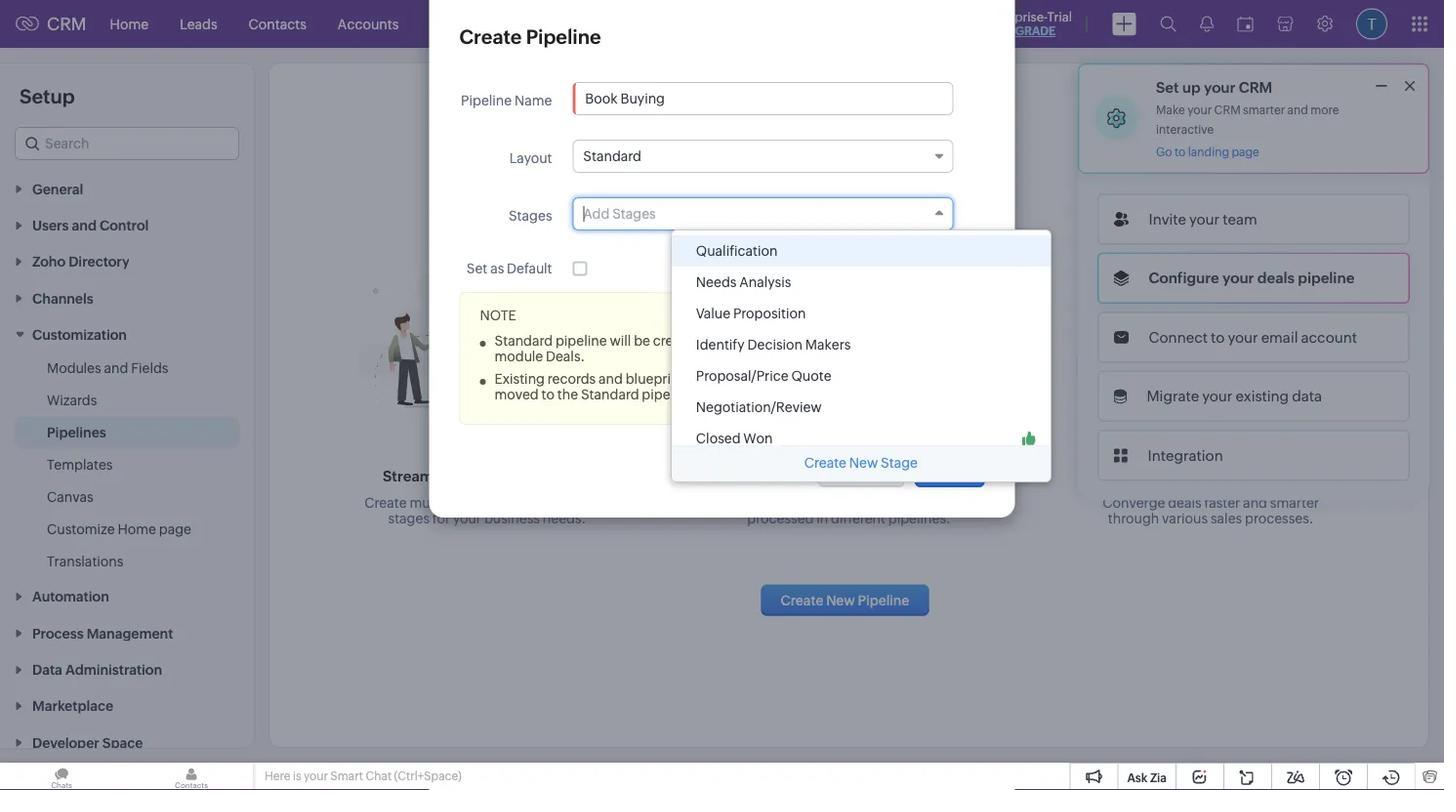 Task type: describe. For each thing, give the bounding box(es) containing it.
note standard pipeline will be created by default with all the stages of the module deals. existing records and blueprints with stage field in the module deals will be moved to the standard pipeline.
[[480, 308, 960, 402]]

leads
[[180, 16, 217, 32]]

the down makers
[[807, 371, 828, 387]]

ask zia
[[1128, 771, 1167, 784]]

your up pipelines
[[462, 468, 493, 485]]

create new pipeline
[[781, 592, 910, 608]]

smarter for your
[[1244, 104, 1286, 117]]

set for as
[[467, 261, 488, 276]]

pipelines
[[464, 495, 522, 510]]

based
[[719, 495, 758, 510]]

migrate your existing data
[[1147, 388, 1323, 405]]

1 vertical spatial faster
[[1205, 495, 1241, 510]]

all
[[801, 333, 815, 349]]

1 vertical spatial with
[[693, 371, 721, 387]]

configure
[[1149, 270, 1220, 287]]

upgrade
[[1000, 24, 1056, 38]]

deals inside deals link
[[430, 16, 465, 32]]

makers
[[806, 337, 851, 353]]

streamline your sales process create multiple pipelines with different stages for your business needs.
[[365, 468, 610, 526]]

create new stage
[[805, 455, 918, 471]]

translations
[[47, 554, 123, 569]]

sales inside 'streamline your sales process create multiple pipelines with different stages for your business needs.'
[[496, 468, 533, 485]]

your right configure
[[1223, 270, 1255, 287]]

pipeline name
[[461, 93, 552, 108]]

create for create new pipeline
[[781, 592, 824, 608]]

track
[[711, 468, 748, 485]]

signals element
[[1189, 0, 1226, 48]]

the down the value proposition option
[[901, 333, 922, 349]]

1 vertical spatial pipeline
[[461, 93, 512, 108]]

proposal/price quote
[[696, 368, 832, 384]]

won
[[744, 431, 773, 446]]

trial
[[1048, 9, 1073, 24]]

various
[[1163, 510, 1209, 526]]

cancel
[[839, 464, 884, 480]]

smarter for faster
[[1271, 495, 1320, 510]]

account
[[1302, 329, 1358, 346]]

meetings
[[562, 16, 621, 32]]

(ctrl+space)
[[394, 770, 462, 783]]

contacts link
[[233, 0, 322, 47]]

your left 'team'
[[1190, 211, 1220, 228]]

create menu element
[[1101, 0, 1149, 47]]

records
[[548, 371, 596, 387]]

setup
[[20, 85, 75, 107]]

go
[[1157, 146, 1173, 159]]

migrate
[[1147, 388, 1200, 405]]

more
[[1311, 104, 1340, 117]]

is
[[293, 770, 301, 783]]

integration
[[1148, 447, 1224, 464]]

multiple
[[410, 495, 462, 510]]

page inside set up your crm make your crm smarter and more interactive go to landing page
[[1232, 146, 1260, 159]]

proposal/price quote option
[[672, 360, 1051, 392]]

1 vertical spatial in
[[827, 468, 840, 485]]

pipelines link
[[47, 423, 106, 442]]

needs analysis
[[696, 275, 792, 290]]

ask
[[1128, 771, 1148, 784]]

0 vertical spatial crm
[[47, 14, 87, 34]]

note
[[480, 308, 516, 323]]

home inside customization region
[[118, 521, 156, 537]]

customization
[[32, 327, 127, 343]]

page inside customize home page link
[[159, 521, 191, 537]]

existing
[[495, 371, 545, 387]]

of inside track your deals in appropriate pipeline based on the type of deals, they would be processed in different pipelines.
[[835, 495, 848, 510]]

decision
[[748, 337, 803, 353]]

connect to your email account
[[1149, 329, 1358, 346]]

here is your smart chat (ctrl+space)
[[265, 770, 462, 783]]

0 horizontal spatial will
[[610, 333, 631, 349]]

team
[[1223, 211, 1258, 228]]

leads link
[[164, 0, 233, 47]]

different inside track your deals in appropriate pipeline based on the type of deals, they would be processed in different pipelines.
[[831, 510, 886, 526]]

your right for
[[453, 510, 482, 526]]

search element
[[1149, 0, 1189, 48]]

smart
[[331, 770, 363, 783]]

through
[[1109, 510, 1160, 526]]

tasks
[[496, 16, 531, 32]]

create for create pipeline
[[460, 25, 522, 48]]

up
[[1183, 79, 1201, 96]]

1 vertical spatial converge
[[1103, 495, 1166, 510]]

standard inside "field"
[[584, 148, 642, 164]]

modules
[[47, 360, 101, 376]]

0 vertical spatial pipeline
[[526, 25, 601, 48]]

pipelines inside customization region
[[47, 425, 106, 440]]

proposal/price
[[696, 368, 789, 384]]

0 vertical spatial home
[[110, 16, 149, 32]]

crm link
[[16, 14, 87, 34]]

save button
[[915, 456, 985, 487]]

contacts
[[249, 16, 307, 32]]

email
[[1262, 329, 1299, 346]]

create for create new stage
[[805, 455, 847, 471]]

2 vertical spatial in
[[817, 510, 829, 526]]

pipelines.
[[889, 510, 951, 526]]

data
[[1293, 388, 1323, 405]]

tasks link
[[481, 0, 546, 47]]

configure your deals pipeline
[[1149, 270, 1355, 287]]

track your deals in appropriate pipeline based on the type of deals, they would be processed in different pipelines.
[[711, 468, 988, 526]]

quote
[[792, 368, 832, 384]]

chat
[[366, 770, 392, 783]]

0 vertical spatial module
[[495, 349, 543, 364]]

customization button
[[0, 316, 254, 352]]

create pipeline
[[460, 25, 601, 48]]

customize
[[47, 521, 115, 537]]

pipeline inside button
[[858, 592, 910, 608]]

processed
[[748, 510, 814, 526]]

closed won
[[696, 431, 773, 446]]

cancel button
[[819, 456, 905, 487]]

modules and fields
[[47, 360, 168, 376]]

identify decision makers
[[696, 337, 851, 353]]

1 horizontal spatial module
[[831, 371, 879, 387]]

created
[[653, 333, 702, 349]]

default
[[723, 333, 767, 349]]

customize home page link
[[47, 519, 191, 539]]

process
[[537, 468, 592, 485]]

with inside 'streamline your sales process create multiple pipelines with different stages for your business needs.'
[[525, 495, 553, 510]]

manage pipelines
[[767, 173, 932, 196]]

the down deals.
[[558, 387, 578, 402]]

and inside converge deals faster converge deals faster and smarter through various sales processes.
[[1244, 495, 1268, 510]]

your right up
[[1205, 79, 1236, 96]]

they
[[891, 495, 919, 510]]

1 horizontal spatial pipelines
[[847, 173, 932, 196]]

set for up
[[1157, 79, 1180, 96]]

and inside note standard pipeline will be created by default with all the stages of the module deals. existing records and blueprints with stage field in the module deals will be moved to the standard pipeline.
[[599, 371, 623, 387]]

customization region
[[0, 352, 254, 578]]

default
[[507, 261, 552, 276]]

landing
[[1189, 146, 1230, 159]]



Task type: vqa. For each thing, say whether or not it's contained in the screenshot.
'Automation' Dropdown Button
no



Task type: locate. For each thing, give the bounding box(es) containing it.
set up make
[[1157, 79, 1180, 96]]

customize home page
[[47, 521, 191, 537]]

2 vertical spatial to
[[542, 387, 555, 402]]

new for pipeline
[[827, 592, 856, 608]]

pipelines up templates
[[47, 425, 106, 440]]

deals
[[1258, 270, 1295, 287], [785, 468, 824, 485], [1205, 468, 1244, 485], [1169, 495, 1202, 510]]

1 horizontal spatial sales
[[1211, 510, 1243, 526]]

layout
[[510, 150, 552, 166]]

2 horizontal spatial pipeline
[[858, 592, 910, 608]]

1 vertical spatial page
[[159, 521, 191, 537]]

in inside note standard pipeline will be created by default with all the stages of the module deals. existing records and blueprints with stage field in the module deals will be moved to the standard pipeline.
[[793, 371, 804, 387]]

module up negotiation/review option
[[831, 371, 879, 387]]

deals inside note standard pipeline will be created by default with all the stages of the module deals. existing records and blueprints with stage field in the module deals will be moved to the standard pipeline.
[[882, 371, 917, 387]]

converge deals faster converge deals faster and smarter through various sales processes.
[[1103, 468, 1320, 526]]

1 vertical spatial module
[[831, 371, 879, 387]]

0 horizontal spatial of
[[835, 495, 848, 510]]

Standard field
[[573, 140, 954, 173]]

negotiation/review option
[[672, 392, 1051, 423]]

make
[[1157, 104, 1186, 117]]

in up 'type'
[[827, 468, 840, 485]]

be right would
[[963, 495, 980, 510]]

deals inside track your deals in appropriate pipeline based on the type of deals, they would be processed in different pipelines.
[[785, 468, 824, 485]]

faster
[[1247, 468, 1289, 485], [1205, 495, 1241, 510]]

1 vertical spatial deals
[[882, 371, 917, 387]]

translations link
[[47, 552, 123, 571]]

0 vertical spatial converge
[[1134, 468, 1202, 485]]

smarter inside converge deals faster converge deals faster and smarter through various sales processes.
[[1271, 495, 1320, 510]]

streamline
[[383, 468, 459, 485]]

2 vertical spatial be
[[963, 495, 980, 510]]

needs
[[696, 275, 737, 290]]

search image
[[1161, 16, 1177, 32]]

value proposition option
[[672, 298, 1051, 329]]

0 vertical spatial smarter
[[1244, 104, 1286, 117]]

0 vertical spatial new
[[850, 455, 878, 471]]

home left the leads link
[[110, 16, 149, 32]]

in right field
[[793, 371, 804, 387]]

standard
[[584, 148, 642, 164], [495, 333, 553, 349], [581, 387, 639, 402]]

1 horizontal spatial be
[[943, 371, 960, 387]]

0 vertical spatial with
[[770, 333, 798, 349]]

sales inside converge deals faster converge deals faster and smarter through various sales processes.
[[1211, 510, 1243, 526]]

will up 'blueprints'
[[610, 333, 631, 349]]

and inside set up your crm make your crm smarter and more interactive go to landing page
[[1288, 104, 1309, 117]]

meetings link
[[546, 0, 637, 47]]

2 vertical spatial with
[[525, 495, 553, 510]]

1 vertical spatial be
[[943, 371, 960, 387]]

1 vertical spatial crm
[[1239, 79, 1273, 96]]

1 vertical spatial new
[[827, 592, 856, 608]]

set
[[1157, 79, 1180, 96], [467, 261, 488, 276]]

set up your crm make your crm smarter and more interactive go to landing page
[[1157, 79, 1340, 159]]

0 vertical spatial set
[[1157, 79, 1180, 96]]

1 vertical spatial sales
[[1211, 510, 1243, 526]]

set inside set up your crm make your crm smarter and more interactive go to landing page
[[1157, 79, 1180, 96]]

as
[[491, 261, 504, 276]]

zia
[[1151, 771, 1167, 784]]

different inside 'streamline your sales process create multiple pipelines with different stages for your business needs.'
[[555, 495, 610, 510]]

home link
[[94, 0, 164, 47]]

your left email
[[1228, 329, 1259, 346]]

2 vertical spatial pipeline
[[858, 592, 910, 608]]

deals,
[[851, 495, 888, 510]]

to right connect
[[1211, 329, 1225, 346]]

1 horizontal spatial stages
[[841, 333, 883, 349]]

module up existing
[[495, 349, 543, 364]]

create menu image
[[1113, 12, 1137, 36]]

appropriate
[[844, 468, 928, 485]]

0 horizontal spatial with
[[525, 495, 553, 510]]

0 vertical spatial will
[[610, 333, 631, 349]]

enterprise-
[[984, 9, 1048, 24]]

1 horizontal spatial to
[[1175, 146, 1186, 159]]

moved
[[495, 387, 539, 402]]

1 horizontal spatial pipeline
[[932, 468, 988, 485]]

0 horizontal spatial be
[[634, 333, 651, 349]]

the inside track your deals in appropriate pipeline based on the type of deals, they would be processed in different pipelines.
[[780, 495, 801, 510]]

0 horizontal spatial pipelines
[[47, 425, 106, 440]]

your right migrate
[[1203, 388, 1233, 405]]

templates link
[[47, 455, 113, 474]]

0 vertical spatial page
[[1232, 146, 1260, 159]]

page right landing in the right of the page
[[1232, 146, 1260, 159]]

0 horizontal spatial pipeline
[[461, 93, 512, 108]]

2 vertical spatial pipeline
[[932, 468, 988, 485]]

None text field
[[574, 83, 953, 114]]

smarter inside set up your crm make your crm smarter and more interactive go to landing page
[[1244, 104, 1286, 117]]

list box
[[672, 231, 1051, 454]]

standard down note
[[495, 333, 553, 349]]

faster up processes.
[[1247, 468, 1289, 485]]

qualification option
[[672, 235, 1051, 267]]

your up on
[[751, 468, 782, 485]]

0 horizontal spatial stages
[[388, 510, 430, 526]]

for
[[433, 510, 451, 526]]

1 horizontal spatial will
[[919, 371, 941, 387]]

1 vertical spatial to
[[1211, 329, 1225, 346]]

to right go
[[1175, 146, 1186, 159]]

standard down deals.
[[581, 387, 639, 402]]

1 horizontal spatial deals
[[882, 371, 917, 387]]

0 vertical spatial in
[[793, 371, 804, 387]]

contacts image
[[130, 763, 253, 790]]

1 horizontal spatial pipeline
[[526, 25, 601, 48]]

1 vertical spatial home
[[118, 521, 156, 537]]

1 vertical spatial pipeline
[[556, 333, 607, 349]]

new inside button
[[827, 592, 856, 608]]

proposition
[[734, 306, 806, 321]]

1 vertical spatial smarter
[[1271, 495, 1320, 510]]

different
[[555, 495, 610, 510], [831, 510, 886, 526]]

0 horizontal spatial set
[[467, 261, 488, 276]]

module
[[495, 349, 543, 364], [831, 371, 879, 387]]

and left the fields
[[104, 360, 128, 376]]

create down streamline
[[365, 495, 407, 510]]

0 vertical spatial be
[[634, 333, 651, 349]]

different down cancel
[[831, 510, 886, 526]]

accounts
[[338, 16, 399, 32]]

sales right various
[[1211, 510, 1243, 526]]

2 horizontal spatial with
[[770, 333, 798, 349]]

stage
[[724, 371, 759, 387]]

create new pipeline button
[[762, 585, 929, 616]]

crm left home link
[[47, 14, 87, 34]]

1 vertical spatial will
[[919, 371, 941, 387]]

pipeline up account
[[1299, 270, 1355, 287]]

to inside note standard pipeline will be created by default with all the stages of the module deals. existing records and blueprints with stage field in the module deals will be moved to the standard pipeline.
[[542, 387, 555, 402]]

1 vertical spatial of
[[835, 495, 848, 510]]

fields
[[131, 360, 168, 376]]

be left "created"
[[634, 333, 651, 349]]

new for stage
[[850, 455, 878, 471]]

needs analysis option
[[672, 267, 1051, 298]]

pipeline up would
[[932, 468, 988, 485]]

1 horizontal spatial of
[[885, 333, 899, 349]]

deals up negotiation/review option
[[882, 371, 917, 387]]

crm up landing in the right of the page
[[1215, 104, 1241, 117]]

pipelines
[[847, 173, 932, 196], [47, 425, 106, 440]]

set as default
[[467, 261, 552, 276]]

your inside track your deals in appropriate pipeline based on the type of deals, they would be processed in different pipelines.
[[751, 468, 782, 485]]

deals left tasks at the left
[[430, 16, 465, 32]]

None field
[[573, 197, 954, 231]]

modules and fields link
[[47, 358, 168, 378]]

standard right the layout
[[584, 148, 642, 164]]

1 horizontal spatial set
[[1157, 79, 1180, 96]]

0 horizontal spatial faster
[[1205, 495, 1241, 510]]

business
[[484, 510, 540, 526]]

0 vertical spatial of
[[885, 333, 899, 349]]

0 vertical spatial deals
[[430, 16, 465, 32]]

value proposition
[[696, 306, 806, 321]]

wizards link
[[47, 390, 97, 410]]

Add Stages text field
[[584, 206, 922, 222]]

1 horizontal spatial different
[[831, 510, 886, 526]]

analysis
[[740, 275, 792, 290]]

1 horizontal spatial with
[[693, 371, 721, 387]]

be up save button
[[943, 371, 960, 387]]

of inside note standard pipeline will be created by default with all the stages of the module deals. existing records and blueprints with stage field in the module deals will be moved to the standard pipeline.
[[885, 333, 899, 349]]

will up negotiation/review option
[[919, 371, 941, 387]]

0 vertical spatial to
[[1175, 146, 1186, 159]]

0 horizontal spatial to
[[542, 387, 555, 402]]

identify
[[696, 337, 745, 353]]

0 horizontal spatial page
[[159, 521, 191, 537]]

stages
[[509, 208, 552, 224]]

1 vertical spatial pipelines
[[47, 425, 106, 440]]

connect
[[1149, 329, 1208, 346]]

0 horizontal spatial sales
[[496, 468, 533, 485]]

different down process
[[555, 495, 610, 510]]

and right various
[[1244, 495, 1268, 510]]

your right is
[[304, 770, 328, 783]]

sales up pipelines
[[496, 468, 533, 485]]

would
[[921, 495, 961, 510]]

templates
[[47, 457, 113, 473]]

list box containing qualification
[[672, 231, 1051, 454]]

identify decision makers option
[[672, 329, 1051, 360]]

with down process
[[525, 495, 553, 510]]

create inside button
[[781, 592, 824, 608]]

stages left for
[[388, 510, 430, 526]]

the right all
[[818, 333, 838, 349]]

1 vertical spatial standard
[[495, 333, 553, 349]]

on
[[761, 495, 777, 510]]

chats image
[[0, 763, 123, 790]]

0 horizontal spatial deals
[[430, 16, 465, 32]]

signals image
[[1201, 16, 1214, 32]]

the right on
[[780, 495, 801, 510]]

2 vertical spatial crm
[[1215, 104, 1241, 117]]

and inside modules and fields link
[[104, 360, 128, 376]]

1 vertical spatial stages
[[388, 510, 430, 526]]

create inside 'streamline your sales process create multiple pipelines with different stages for your business needs.'
[[365, 495, 407, 510]]

2 vertical spatial standard
[[581, 387, 639, 402]]

blueprints
[[626, 371, 691, 387]]

pipeline inside track your deals in appropriate pipeline based on the type of deals, they would be processed in different pipelines.
[[932, 468, 988, 485]]

create up 'type'
[[805, 455, 847, 471]]

0 vertical spatial standard
[[584, 148, 642, 164]]

0 vertical spatial pipelines
[[847, 173, 932, 196]]

0 vertical spatial stages
[[841, 333, 883, 349]]

0 horizontal spatial pipeline
[[556, 333, 607, 349]]

faster left processes.
[[1205, 495, 1241, 510]]

page right customize
[[159, 521, 191, 537]]

sales
[[496, 468, 533, 485], [1211, 510, 1243, 526]]

invite your team
[[1149, 211, 1258, 228]]

with left all
[[770, 333, 798, 349]]

be inside track your deals in appropriate pipeline based on the type of deals, they would be processed in different pipelines.
[[963, 495, 980, 510]]

field
[[762, 371, 790, 387]]

your down up
[[1188, 104, 1213, 117]]

2 horizontal spatial to
[[1211, 329, 1225, 346]]

0 horizontal spatial module
[[495, 349, 543, 364]]

needs.
[[543, 510, 586, 526]]

deals link
[[415, 0, 481, 47]]

accounts link
[[322, 0, 415, 47]]

canvas link
[[47, 487, 93, 507]]

and right records
[[599, 371, 623, 387]]

0 vertical spatial faster
[[1247, 468, 1289, 485]]

2 horizontal spatial be
[[963, 495, 980, 510]]

will
[[610, 333, 631, 349], [919, 371, 941, 387]]

stages down the value proposition option
[[841, 333, 883, 349]]

2 horizontal spatial pipeline
[[1299, 270, 1355, 287]]

wizards
[[47, 392, 97, 408]]

pipeline up records
[[556, 333, 607, 349]]

stages inside 'streamline your sales process create multiple pipelines with different stages for your business needs.'
[[388, 510, 430, 526]]

0 horizontal spatial different
[[555, 495, 610, 510]]

be
[[634, 333, 651, 349], [943, 371, 960, 387], [963, 495, 980, 510]]

0 vertical spatial sales
[[496, 468, 533, 485]]

to right "moved"
[[542, 387, 555, 402]]

save
[[935, 464, 966, 480]]

crm right up
[[1239, 79, 1273, 96]]

negotiation/review
[[696, 400, 822, 415]]

pipelines up 'qualification' option
[[847, 173, 932, 196]]

with left stage
[[693, 371, 721, 387]]

create up the pipeline name at the top left of the page
[[460, 25, 522, 48]]

stages inside note standard pipeline will be created by default with all the stages of the module deals. existing records and blueprints with stage field in the module deals will be moved to the standard pipeline.
[[841, 333, 883, 349]]

home right customize
[[118, 521, 156, 537]]

closed won option
[[672, 423, 1051, 454]]

in right "processed"
[[817, 510, 829, 526]]

1 vertical spatial set
[[467, 261, 488, 276]]

stage
[[881, 455, 918, 471]]

create down "processed"
[[781, 592, 824, 608]]

to inside set up your crm make your crm smarter and more interactive go to landing page
[[1175, 146, 1186, 159]]

smarter
[[1244, 104, 1286, 117], [1271, 495, 1320, 510]]

invite
[[1149, 211, 1187, 228]]

and left more
[[1288, 104, 1309, 117]]

1 horizontal spatial page
[[1232, 146, 1260, 159]]

of right 'type'
[[835, 495, 848, 510]]

1 horizontal spatial faster
[[1247, 468, 1289, 485]]

pipeline inside note standard pipeline will be created by default with all the stages of the module deals. existing records and blueprints with stage field in the module deals will be moved to the standard pipeline.
[[556, 333, 607, 349]]

your
[[1205, 79, 1236, 96], [1188, 104, 1213, 117], [1190, 211, 1220, 228], [1223, 270, 1255, 287], [1228, 329, 1259, 346], [1203, 388, 1233, 405], [462, 468, 493, 485], [751, 468, 782, 485], [453, 510, 482, 526], [304, 770, 328, 783]]

value
[[696, 306, 731, 321]]

by
[[705, 333, 720, 349]]

0 vertical spatial pipeline
[[1299, 270, 1355, 287]]

closed
[[696, 431, 741, 446]]

of down the value proposition option
[[885, 333, 899, 349]]

set left the as
[[467, 261, 488, 276]]

new
[[850, 455, 878, 471], [827, 592, 856, 608]]



